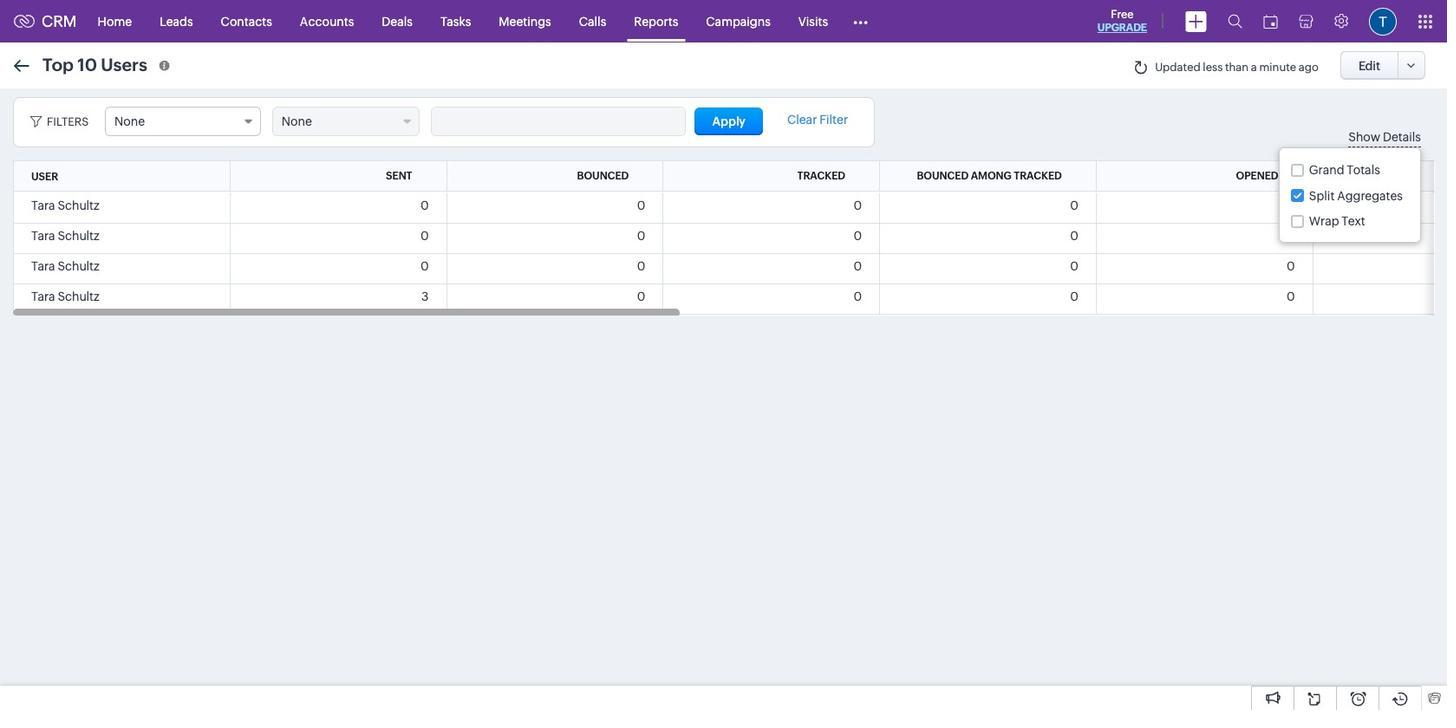 Task type: vqa. For each thing, say whether or not it's contained in the screenshot.
upgrade
yes



Task type: describe. For each thing, give the bounding box(es) containing it.
crm
[[42, 12, 77, 30]]

updated less than a minute ago
[[1156, 61, 1319, 74]]

visits
[[799, 14, 829, 28]]

crm link
[[14, 12, 77, 30]]

3 tara schultz from the top
[[31, 259, 100, 273]]

apply button
[[695, 108, 763, 135]]

3
[[422, 290, 429, 304]]

tasks
[[441, 14, 471, 28]]

among
[[971, 170, 1012, 182]]

bounced among tracked
[[917, 170, 1063, 182]]

2 schultz from the top
[[58, 229, 100, 243]]

apply
[[713, 115, 746, 128]]

grand
[[1310, 163, 1345, 177]]

contacts link
[[207, 0, 286, 42]]

campaigns link
[[693, 0, 785, 42]]

leads
[[160, 14, 193, 28]]

ago
[[1299, 61, 1319, 74]]

deals link
[[368, 0, 427, 42]]

wrap
[[1310, 214, 1340, 228]]

contacts
[[221, 14, 272, 28]]

reports link
[[621, 0, 693, 42]]

filters
[[47, 115, 89, 128]]

deals
[[382, 14, 413, 28]]

free upgrade
[[1098, 8, 1148, 34]]

show details
[[1349, 130, 1422, 144]]

2 tara schultz from the top
[[31, 229, 100, 243]]

tasks link
[[427, 0, 485, 42]]

than
[[1226, 61, 1249, 74]]

4 tara from the top
[[31, 290, 55, 304]]

edit button
[[1341, 51, 1399, 80]]

visits link
[[785, 0, 842, 42]]

1 tara schultz from the top
[[31, 199, 100, 213]]

split
[[1310, 189, 1335, 203]]

wrap text
[[1310, 214, 1366, 228]]

show
[[1349, 130, 1381, 144]]

edit
[[1359, 59, 1381, 72]]

meetings
[[499, 14, 552, 28]]

calls
[[579, 14, 607, 28]]

split aggregates
[[1310, 189, 1404, 203]]

1 tracked from the left
[[798, 170, 846, 182]]



Task type: locate. For each thing, give the bounding box(es) containing it.
tracked down clear filter
[[798, 170, 846, 182]]

sent
[[386, 170, 413, 182]]

home
[[98, 14, 132, 28]]

details
[[1384, 130, 1422, 144]]

reports
[[634, 14, 679, 28]]

top
[[43, 54, 74, 74]]

home link
[[84, 0, 146, 42]]

bounced for bounced
[[577, 170, 629, 182]]

meetings link
[[485, 0, 565, 42]]

2 tracked from the left
[[1014, 170, 1063, 182]]

updated
[[1156, 61, 1201, 74]]

tara schultz
[[31, 199, 100, 213], [31, 229, 100, 243], [31, 259, 100, 273], [31, 290, 100, 304]]

10
[[77, 54, 97, 74]]

bounced for bounced among tracked
[[917, 170, 969, 182]]

tracked
[[798, 170, 846, 182], [1014, 170, 1063, 182]]

schultz
[[58, 199, 100, 213], [58, 229, 100, 243], [58, 259, 100, 273], [58, 290, 100, 304]]

0 horizontal spatial bounced
[[577, 170, 629, 182]]

1 horizontal spatial tracked
[[1014, 170, 1063, 182]]

1 schultz from the top
[[58, 199, 100, 213]]

free
[[1112, 8, 1134, 21]]

leads link
[[146, 0, 207, 42]]

a
[[1252, 61, 1258, 74]]

totals
[[1348, 163, 1381, 177]]

1 tara from the top
[[31, 199, 55, 213]]

accounts link
[[286, 0, 368, 42]]

2 bounced from the left
[[917, 170, 969, 182]]

less
[[1204, 61, 1223, 74]]

upgrade
[[1098, 22, 1148, 34]]

4 schultz from the top
[[58, 290, 100, 304]]

1 bounced from the left
[[577, 170, 629, 182]]

aggregates
[[1338, 189, 1404, 203]]

users
[[101, 54, 147, 74]]

tracked right the among
[[1014, 170, 1063, 182]]

user
[[31, 171, 58, 183]]

tara
[[31, 199, 55, 213], [31, 229, 55, 243], [31, 259, 55, 273], [31, 290, 55, 304]]

clear filter
[[788, 113, 849, 127]]

calls link
[[565, 0, 621, 42]]

campaigns
[[706, 14, 771, 28]]

3 tara from the top
[[31, 259, 55, 273]]

text
[[1342, 214, 1366, 228]]

grand totals
[[1310, 163, 1381, 177]]

top 10 users
[[43, 54, 147, 74]]

3 schultz from the top
[[58, 259, 100, 273]]

minute
[[1260, 61, 1297, 74]]

opened
[[1237, 170, 1279, 182]]

None text field
[[432, 108, 685, 135]]

filter
[[820, 113, 849, 127]]

1 horizontal spatial bounced
[[917, 170, 969, 182]]

0
[[421, 199, 429, 213], [637, 199, 646, 213], [854, 199, 862, 213], [1071, 199, 1079, 213], [1287, 199, 1296, 213], [421, 229, 429, 243], [637, 229, 646, 243], [854, 229, 862, 243], [1071, 229, 1079, 243], [1287, 229, 1296, 243], [421, 259, 429, 273], [637, 259, 646, 273], [854, 259, 862, 273], [1071, 259, 1079, 273], [1287, 259, 1296, 273], [637, 290, 646, 304], [854, 290, 862, 304], [1071, 290, 1079, 304], [1287, 290, 1296, 304]]

bounced
[[577, 170, 629, 182], [917, 170, 969, 182]]

2 tara from the top
[[31, 229, 55, 243]]

clear
[[788, 113, 818, 127]]

accounts
[[300, 14, 354, 28]]

4 tara schultz from the top
[[31, 290, 100, 304]]

0 horizontal spatial tracked
[[798, 170, 846, 182]]



